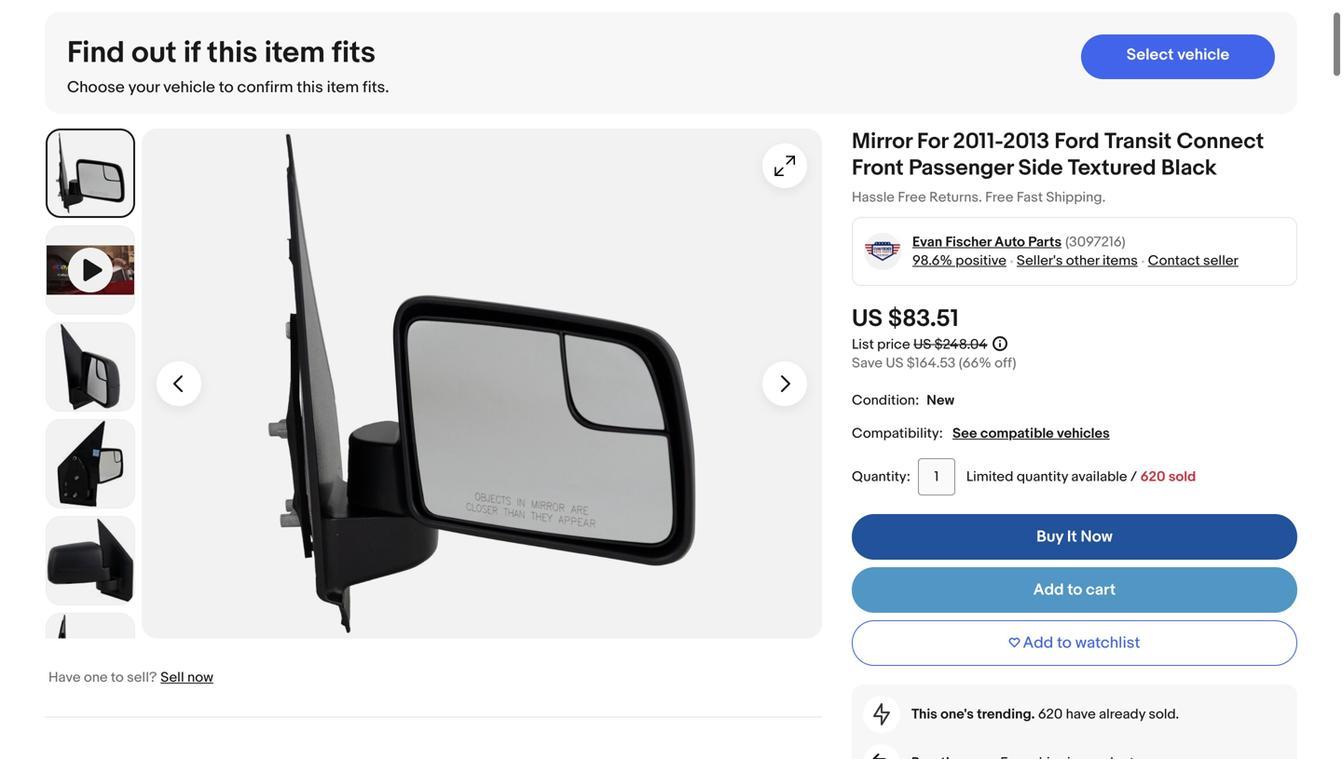 Task type: describe. For each thing, give the bounding box(es) containing it.
select
[[1127, 45, 1174, 65]]

seller
[[1204, 253, 1239, 269]]

available
[[1072, 469, 1128, 486]]

buy it now link
[[852, 515, 1298, 560]]

1 horizontal spatial us
[[886, 355, 904, 372]]

add for add to watchlist
[[1023, 634, 1054, 654]]

fits
[[332, 35, 376, 71]]

for
[[917, 129, 948, 155]]

us $83.51
[[852, 305, 959, 334]]

compatibility:
[[852, 426, 943, 442]]

add to watchlist
[[1023, 634, 1141, 654]]

evan
[[913, 234, 943, 251]]

mirror for 2011-2013 ford transit connect front passenger side textured black hassle free returns. free fast shipping.
[[852, 129, 1264, 206]]

(66%
[[959, 355, 992, 372]]

condition:
[[852, 392, 919, 409]]

positive
[[956, 253, 1007, 269]]

watchlist
[[1076, 634, 1141, 654]]

contact seller link
[[1148, 253, 1239, 269]]

out
[[131, 35, 177, 71]]

buy
[[1037, 528, 1064, 547]]

already
[[1099, 707, 1146, 723]]

2 horizontal spatial us
[[914, 336, 932, 353]]

find out if this item fits choose your vehicle to confirm this item fits.
[[67, 35, 389, 97]]

cart
[[1086, 581, 1116, 600]]

auto
[[995, 234, 1025, 251]]

contact seller
[[1148, 253, 1239, 269]]

picture 4 of 11 image
[[47, 517, 134, 605]]

have one to sell? sell now
[[48, 670, 213, 687]]

98.6% positive link
[[913, 253, 1007, 269]]

1 horizontal spatial 620
[[1141, 469, 1166, 486]]

connect
[[1177, 129, 1264, 155]]

parts
[[1028, 234, 1062, 251]]

add for add to cart
[[1034, 581, 1064, 600]]

select vehicle
[[1127, 45, 1230, 65]]

fischer
[[946, 234, 992, 251]]

picture 2 of 11 image
[[47, 323, 134, 411]]

sold
[[1169, 469, 1196, 486]]

picture 1 of 11 image
[[48, 131, 133, 216]]

quantity
[[1017, 469, 1068, 486]]

1 free from the left
[[898, 189, 926, 206]]

it
[[1067, 528, 1077, 547]]

fits.
[[363, 78, 389, 97]]

1 vertical spatial with details__icon image
[[873, 754, 891, 760]]

price
[[877, 336, 911, 353]]

side
[[1019, 155, 1063, 182]]

2011-
[[953, 129, 1003, 155]]

compatible
[[981, 426, 1054, 442]]

to left "cart"
[[1068, 581, 1083, 600]]

fast
[[1017, 189, 1043, 206]]

one
[[84, 670, 108, 687]]

$248.04
[[935, 336, 988, 353]]

if
[[183, 35, 200, 71]]

other
[[1066, 253, 1100, 269]]

new
[[927, 392, 955, 409]]

2013
[[1003, 129, 1050, 155]]

find
[[67, 35, 125, 71]]

1 vertical spatial item
[[327, 78, 359, 97]]

to inside find out if this item fits choose your vehicle to confirm this item fits.
[[219, 78, 234, 97]]

trending.
[[977, 707, 1035, 723]]

condition: new
[[852, 392, 955, 409]]

$164.53
[[907, 355, 956, 372]]

have
[[48, 670, 81, 687]]

quantity:
[[852, 469, 911, 486]]

video 1 of 1 image
[[47, 227, 134, 314]]

add to cart
[[1034, 581, 1116, 600]]

have
[[1066, 707, 1096, 723]]

$83.51
[[888, 305, 959, 334]]

vehicle inside find out if this item fits choose your vehicle to confirm this item fits.
[[163, 78, 215, 97]]

sell
[[161, 670, 184, 687]]

returns.
[[930, 189, 982, 206]]

your
[[128, 78, 160, 97]]



Task type: vqa. For each thing, say whether or not it's contained in the screenshot.
shipping inside New $30.23 Free shipping
no



Task type: locate. For each thing, give the bounding box(es) containing it.
vehicle
[[1178, 45, 1230, 65], [163, 78, 215, 97]]

(3097216)
[[1066, 234, 1126, 251]]

us up list
[[852, 305, 883, 334]]

shipping.
[[1046, 189, 1106, 206]]

0 horizontal spatial us
[[852, 305, 883, 334]]

seller's other items
[[1017, 253, 1138, 269]]

add left "cart"
[[1034, 581, 1064, 600]]

add to cart link
[[852, 568, 1298, 613]]

0 horizontal spatial free
[[898, 189, 926, 206]]

1 horizontal spatial free
[[985, 189, 1014, 206]]

0 vertical spatial add
[[1034, 581, 1064, 600]]

us up $164.53
[[914, 336, 932, 353]]

sold.
[[1149, 707, 1179, 723]]

see compatible vehicles
[[953, 426, 1110, 442]]

one's
[[941, 707, 974, 723]]

free
[[898, 189, 926, 206], [985, 189, 1014, 206]]

buy it now
[[1037, 528, 1113, 547]]

0 vertical spatial vehicle
[[1178, 45, 1230, 65]]

mirror
[[852, 129, 912, 155]]

to right one
[[111, 670, 124, 687]]

this one's trending. 620 have already sold.
[[912, 707, 1179, 723]]

hassle
[[852, 189, 895, 206]]

contact
[[1148, 253, 1200, 269]]

2 vertical spatial us
[[886, 355, 904, 372]]

this right confirm
[[297, 78, 323, 97]]

98.6% positive
[[913, 253, 1007, 269]]

add down add to cart
[[1023, 634, 1054, 654]]

this
[[912, 707, 938, 723]]

98.6%
[[913, 253, 953, 269]]

us
[[852, 305, 883, 334], [914, 336, 932, 353], [886, 355, 904, 372]]

list price us $248.04
[[852, 336, 988, 353]]

item
[[264, 35, 325, 71], [327, 78, 359, 97]]

save us $164.53 (66% off)
[[852, 355, 1017, 372]]

0 horizontal spatial 620
[[1038, 707, 1063, 723]]

textured
[[1068, 155, 1157, 182]]

1 vertical spatial vehicle
[[163, 78, 215, 97]]

passenger
[[909, 155, 1014, 182]]

off)
[[995, 355, 1017, 372]]

0 vertical spatial with details__icon image
[[874, 704, 890, 726]]

0 vertical spatial 620
[[1141, 469, 1166, 486]]

see compatible vehicles link
[[953, 426, 1110, 443]]

evan fischer auto parts link
[[913, 233, 1062, 252]]

add inside button
[[1023, 634, 1054, 654]]

0 horizontal spatial vehicle
[[163, 78, 215, 97]]

vehicle right select
[[1178, 45, 1230, 65]]

1 vertical spatial add
[[1023, 634, 1054, 654]]

add to watchlist button
[[852, 621, 1298, 667]]

limited quantity available / 620 sold
[[967, 469, 1196, 486]]

to inside button
[[1057, 634, 1072, 654]]

0 vertical spatial us
[[852, 305, 883, 334]]

free left the fast
[[985, 189, 1014, 206]]

1 vertical spatial this
[[297, 78, 323, 97]]

list
[[852, 336, 874, 353]]

us down price
[[886, 355, 904, 372]]

/
[[1131, 469, 1138, 486]]

to
[[219, 78, 234, 97], [1068, 581, 1083, 600], [1057, 634, 1072, 654], [111, 670, 124, 687]]

this right if
[[207, 35, 258, 71]]

limited
[[967, 469, 1014, 486]]

sell?
[[127, 670, 157, 687]]

2 free from the left
[[985, 189, 1014, 206]]

transit
[[1105, 129, 1172, 155]]

now
[[1081, 528, 1113, 547]]

mirror for 2011-2013 ford transit connect front passenger side textured black - picture 1 of 11 image
[[142, 129, 822, 639]]

free right hassle
[[898, 189, 926, 206]]

vehicle down if
[[163, 78, 215, 97]]

1 vertical spatial us
[[914, 336, 932, 353]]

seller's
[[1017, 253, 1063, 269]]

see
[[953, 426, 977, 442]]

620 left have
[[1038, 707, 1063, 723]]

vehicles
[[1057, 426, 1110, 442]]

1 horizontal spatial this
[[297, 78, 323, 97]]

1 vertical spatial 620
[[1038, 707, 1063, 723]]

confirm
[[237, 78, 293, 97]]

0 vertical spatial item
[[264, 35, 325, 71]]

sell now link
[[161, 670, 213, 687]]

ford
[[1055, 129, 1100, 155]]

items
[[1103, 253, 1138, 269]]

1 horizontal spatial vehicle
[[1178, 45, 1230, 65]]

0 horizontal spatial this
[[207, 35, 258, 71]]

620 right /
[[1141, 469, 1166, 486]]

seller's other items link
[[1017, 253, 1138, 269]]

620
[[1141, 469, 1166, 486], [1038, 707, 1063, 723]]

to left confirm
[[219, 78, 234, 97]]

item up confirm
[[264, 35, 325, 71]]

select vehicle button
[[1081, 34, 1275, 79]]

vehicle inside button
[[1178, 45, 1230, 65]]

1 horizontal spatial item
[[327, 78, 359, 97]]

item left fits.
[[327, 78, 359, 97]]

evan fischer auto parts image
[[864, 233, 902, 271]]

this
[[207, 35, 258, 71], [297, 78, 323, 97]]

picture 3 of 11 image
[[47, 420, 134, 508]]

now
[[187, 670, 213, 687]]

black
[[1161, 155, 1217, 182]]

add
[[1034, 581, 1064, 600], [1023, 634, 1054, 654]]

Quantity: text field
[[918, 459, 955, 496]]

0 vertical spatial this
[[207, 35, 258, 71]]

front
[[852, 155, 904, 182]]

save
[[852, 355, 883, 372]]

choose
[[67, 78, 125, 97]]

to left watchlist
[[1057, 634, 1072, 654]]

evan fischer auto parts (3097216)
[[913, 234, 1126, 251]]

0 horizontal spatial item
[[264, 35, 325, 71]]

with details__icon image
[[874, 704, 890, 726], [873, 754, 891, 760]]



